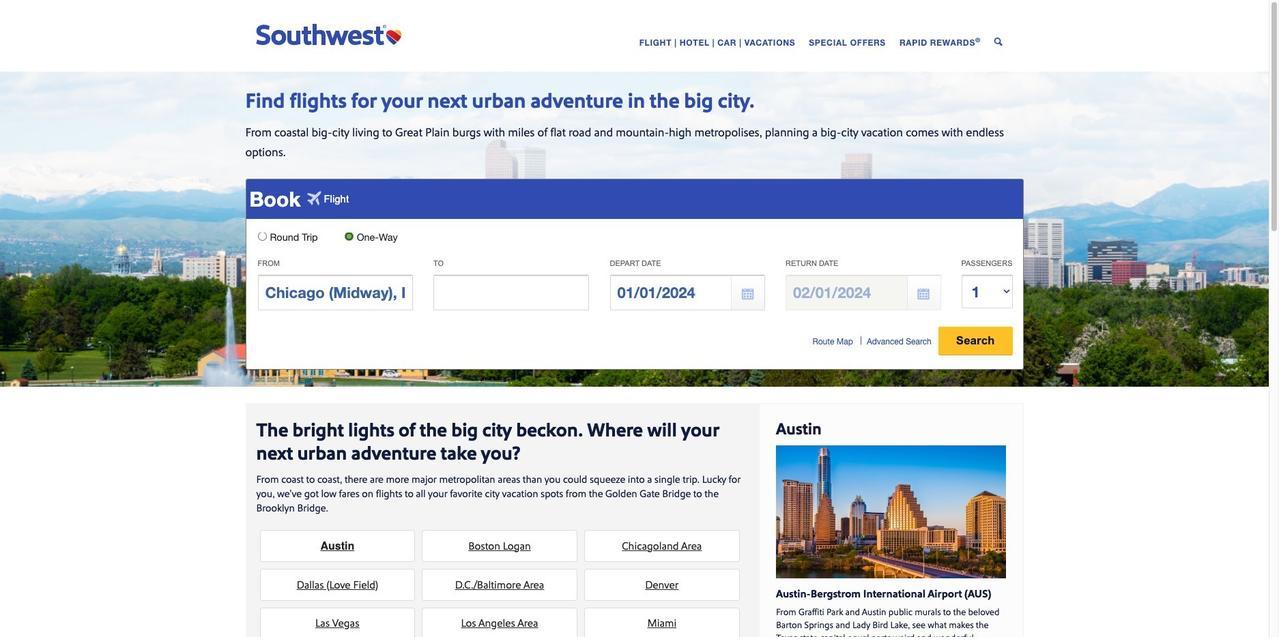 Task type: describe. For each thing, give the bounding box(es) containing it.
search image
[[995, 37, 1003, 46]]



Task type: locate. For each thing, give the bounding box(es) containing it.
None radio
[[345, 232, 353, 241]]

None text field
[[434, 275, 589, 311]]

None radio
[[258, 232, 267, 241]]

southwest image
[[256, 22, 408, 46]]

None text field
[[258, 275, 413, 311], [610, 275, 765, 311], [786, 275, 941, 311], [258, 275, 413, 311], [610, 275, 765, 311], [786, 275, 941, 311]]

navigation
[[525, 33, 1003, 50]]

form
[[241, 179, 1024, 371]]

main content
[[0, 387, 1269, 638]]

downtown austin texas featuring skyline view of buildings. image
[[776, 446, 1007, 579]]



